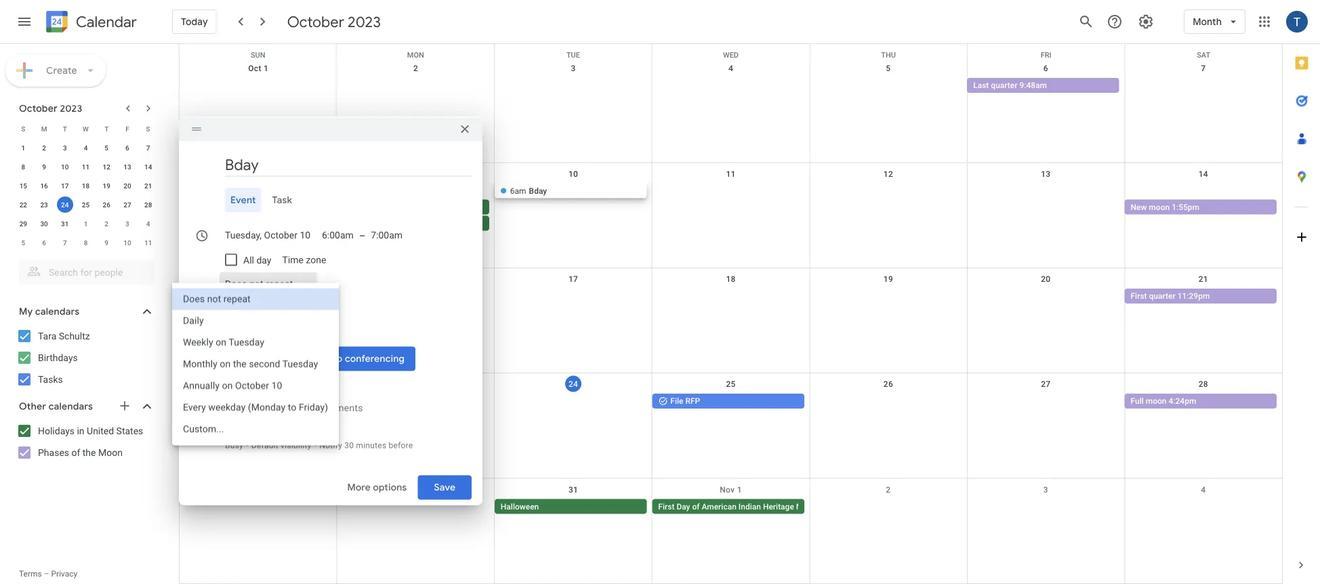 Task type: locate. For each thing, give the bounding box(es) containing it.
of right day
[[692, 502, 700, 511]]

31 inside 31 element
[[61, 220, 69, 228]]

first inside row
[[658, 502, 675, 511]]

0 horizontal spatial 22
[[19, 201, 27, 209]]

21 up first quarter 11:29pm button
[[1199, 274, 1208, 284]]

0 horizontal spatial 26
[[103, 201, 110, 209]]

5 down thu
[[886, 64, 891, 73]]

1 horizontal spatial october 2023
[[287, 12, 381, 31]]

0 vertical spatial 27
[[123, 201, 131, 209]]

14 inside row group
[[144, 163, 152, 171]]

0 horizontal spatial 19
[[103, 182, 110, 190]]

12 for sun
[[884, 169, 893, 179]]

calendar element
[[43, 8, 137, 38]]

0 horizontal spatial 10
[[61, 163, 69, 171]]

or
[[296, 403, 305, 414]]

Add title and time text field
[[225, 155, 472, 175]]

1 add from the top
[[225, 327, 242, 339]]

quarter left 11:29pm
[[1149, 291, 1176, 301]]

1 horizontal spatial october
[[287, 12, 344, 31]]

0 vertical spatial 15
[[19, 182, 27, 190]]

End time text field
[[371, 227, 403, 244]]

november 8 element
[[78, 234, 94, 251]]

november 7 element
[[57, 234, 73, 251]]

5
[[886, 64, 891, 73], [105, 144, 108, 152], [21, 239, 25, 247]]

grid containing oct 1
[[179, 44, 1282, 584]]

5 up 12 element
[[105, 144, 108, 152]]

8 up the 15 element
[[21, 163, 25, 171]]

calendars up the tara schultz
[[35, 306, 80, 318]]

month
[[1193, 16, 1222, 28], [796, 502, 820, 511]]

tab list
[[1283, 44, 1320, 546], [190, 188, 472, 212]]

0 vertical spatial 31
[[61, 220, 69, 228]]

month button
[[1184, 5, 1246, 38]]

0 horizontal spatial 21
[[144, 182, 152, 190]]

6 down the 30 element
[[42, 239, 46, 247]]

11 inside november 11 element
[[144, 239, 152, 247]]

add inside dropdown button
[[225, 327, 242, 339]]

24 cell
[[55, 195, 75, 214]]

grid
[[179, 44, 1282, 584]]

14 up 21 element
[[144, 163, 152, 171]]

of left the
[[71, 447, 80, 458]]

of
[[71, 447, 80, 458], [692, 502, 700, 511]]

1 vertical spatial 24
[[569, 379, 578, 389]]

1 horizontal spatial t
[[104, 125, 109, 133]]

busy
[[225, 441, 243, 450]]

1 horizontal spatial 10
[[123, 239, 131, 247]]

19 element
[[98, 178, 115, 194]]

october
[[287, 12, 344, 31], [19, 102, 58, 115]]

0 horizontal spatial tab list
[[190, 188, 472, 212]]

1 horizontal spatial 11
[[144, 239, 152, 247]]

30 element
[[36, 216, 52, 232]]

file rfp
[[670, 397, 700, 406]]

1 horizontal spatial 2023
[[348, 12, 381, 31]]

0 horizontal spatial 13
[[123, 163, 131, 171]]

1 vertical spatial 7
[[146, 144, 150, 152]]

22 down "monthly on the second tuesday" option
[[254, 380, 263, 389]]

– right the start time text field
[[359, 230, 365, 241]]

1 horizontal spatial 15
[[254, 274, 263, 284]]

add guests
[[225, 327, 274, 339]]

1 t from the left
[[63, 125, 67, 133]]

1 vertical spatial of
[[692, 502, 700, 511]]

2 add from the top
[[225, 377, 245, 389]]

7 down 31 element
[[63, 239, 67, 247]]

0 vertical spatial 21
[[144, 182, 152, 190]]

9 for october 2023
[[42, 163, 46, 171]]

0 horizontal spatial month
[[796, 502, 820, 511]]

1 horizontal spatial quarter
[[1149, 291, 1176, 301]]

11 inside "11" element
[[82, 163, 90, 171]]

row group
[[13, 138, 159, 252]]

28
[[144, 201, 152, 209], [1199, 380, 1208, 389]]

1 horizontal spatial 31
[[569, 485, 578, 494]]

add guests button
[[220, 321, 472, 345]]

row containing 24
[[180, 374, 1282, 479]]

2 horizontal spatial 7
[[1201, 64, 1206, 73]]

11 inside grid
[[726, 169, 736, 179]]

2 vertical spatial 7
[[63, 239, 67, 247]]

21 inside row group
[[144, 182, 152, 190]]

1 vertical spatial 27
[[1041, 380, 1051, 389]]

first quarter 11:29pm
[[1131, 291, 1210, 301]]

0 horizontal spatial 5
[[21, 239, 25, 247]]

16
[[40, 182, 48, 190]]

0 vertical spatial 6
[[1044, 64, 1048, 73]]

1 horizontal spatial first
[[1131, 291, 1147, 301]]

6 for oct 1
[[1044, 64, 1048, 73]]

27
[[123, 201, 131, 209], [1041, 380, 1051, 389]]

14
[[144, 163, 152, 171], [1199, 169, 1208, 179]]

14 up new moon 1:55pm button
[[1199, 169, 1208, 179]]

0 vertical spatial 17
[[61, 182, 69, 190]]

s right f
[[146, 125, 150, 133]]

terms link
[[19, 569, 42, 579]]

10
[[61, 163, 69, 171], [569, 169, 578, 179], [123, 239, 131, 247]]

1 vertical spatial 5
[[105, 144, 108, 152]]

calendars for other calendars
[[49, 401, 93, 413]]

heritage
[[763, 502, 794, 511]]

0 vertical spatial 24
[[61, 201, 69, 209]]

31 up the halloween button
[[569, 485, 578, 494]]

20
[[123, 182, 131, 190], [1041, 274, 1051, 284]]

8 for october 2023
[[21, 163, 25, 171]]

8 inside row
[[84, 239, 88, 247]]

10 element
[[57, 159, 73, 175]]

22 inside grid
[[254, 380, 263, 389]]

add up custom... option
[[225, 403, 245, 414]]

11:29pm
[[1178, 291, 1210, 301]]

31 for 1
[[61, 220, 69, 228]]

1 horizontal spatial month
[[1193, 16, 1222, 28]]

0 horizontal spatial 18
[[82, 182, 90, 190]]

wed
[[723, 51, 739, 59]]

to element
[[359, 230, 365, 241]]

27 inside grid
[[1041, 380, 1051, 389]]

30 right notify
[[344, 441, 354, 450]]

30 inside row group
[[40, 220, 48, 228]]

1 horizontal spatial 5
[[105, 144, 108, 152]]

11
[[82, 163, 90, 171], [726, 169, 736, 179], [144, 239, 152, 247]]

privacy
[[51, 569, 77, 579]]

1 horizontal spatial 24
[[569, 379, 578, 389]]

22 inside 22 element
[[19, 201, 27, 209]]

t left f
[[104, 125, 109, 133]]

0 vertical spatial 7
[[1201, 64, 1206, 73]]

21 up 28 element
[[144, 182, 152, 190]]

states
[[116, 425, 143, 436]]

9
[[42, 163, 46, 171], [413, 169, 418, 179], [105, 239, 108, 247]]

quarter
[[991, 81, 1018, 90], [1149, 291, 1176, 301]]

7 up 14 element
[[146, 144, 150, 152]]

11 for october 2023
[[82, 163, 90, 171]]

in
[[77, 425, 84, 436]]

25 down "18" element
[[82, 201, 90, 209]]

calendars
[[35, 306, 80, 318], [49, 401, 93, 413]]

1 horizontal spatial 27
[[1041, 380, 1051, 389]]

6 down the fri
[[1044, 64, 1048, 73]]

17 element
[[57, 178, 73, 194]]

full moon 4:24pm button
[[1125, 394, 1277, 409]]

7
[[1201, 64, 1206, 73], [146, 144, 150, 152], [63, 239, 67, 247]]

0 horizontal spatial 17
[[61, 182, 69, 190]]

22 element
[[15, 197, 31, 213]]

1 horizontal spatial tab list
[[1283, 44, 1320, 546]]

quarter inside row
[[991, 81, 1018, 90]]

15 up 22 element
[[19, 182, 27, 190]]

halloween button
[[495, 499, 647, 514]]

1 horizontal spatial 12
[[884, 169, 893, 179]]

12 inside row group
[[103, 163, 110, 171]]

1 horizontal spatial 22
[[254, 380, 263, 389]]

None search field
[[0, 255, 168, 285]]

create button
[[5, 54, 106, 87]]

2 horizontal spatial 9
[[413, 169, 418, 179]]

new moon 1:55pm
[[1131, 202, 1200, 212]]

row
[[180, 44, 1282, 59], [180, 58, 1282, 163], [13, 119, 159, 138], [13, 138, 159, 157], [13, 157, 159, 176], [180, 163, 1282, 268], [13, 176, 159, 195], [13, 195, 159, 214], [13, 214, 159, 233], [13, 233, 159, 252], [180, 268, 1282, 374], [180, 374, 1282, 479], [180, 479, 1282, 584]]

other calendars button
[[3, 396, 168, 417]]

0 horizontal spatial of
[[71, 447, 80, 458]]

quarter for 11:29pm
[[1149, 291, 1176, 301]]

28 up november 4 element
[[144, 201, 152, 209]]

birthdays
[[38, 352, 78, 363]]

full moon 4:24pm
[[1131, 397, 1196, 406]]

23 element
[[36, 197, 52, 213]]

13 inside 13 element
[[123, 163, 131, 171]]

today
[[181, 16, 208, 28]]

30 down 23
[[40, 220, 48, 228]]

7 down sat
[[1201, 64, 1206, 73]]

november 9 element
[[98, 234, 115, 251]]

attachments
[[308, 403, 363, 414]]

fri
[[1041, 51, 1052, 59]]

30 down before
[[411, 485, 421, 494]]

26
[[103, 201, 110, 209], [884, 380, 893, 389]]

1 vertical spatial 15
[[254, 274, 263, 284]]

15 inside row group
[[19, 182, 27, 190]]

add
[[225, 327, 242, 339], [225, 377, 245, 389], [225, 403, 245, 414]]

today button
[[172, 5, 217, 38]]

month right heritage
[[796, 502, 820, 511]]

1 horizontal spatial 26
[[884, 380, 893, 389]]

0 horizontal spatial 9
[[42, 163, 46, 171]]

2 vertical spatial 30
[[411, 485, 421, 494]]

10 for october 2023
[[61, 163, 69, 171]]

indian
[[739, 502, 761, 511]]

0 vertical spatial first
[[1131, 291, 1147, 301]]

12 for october 2023
[[103, 163, 110, 171]]

halloween
[[501, 502, 539, 511]]

25 element
[[78, 197, 94, 213]]

13 for sun
[[1041, 169, 1051, 179]]

1 vertical spatial add
[[225, 377, 245, 389]]

23
[[40, 201, 48, 209]]

10 inside grid
[[569, 169, 578, 179]]

5 down 29 element
[[21, 239, 25, 247]]

quarter right last
[[991, 81, 1018, 90]]

moon
[[1149, 202, 1170, 212], [1146, 397, 1167, 406]]

time zone
[[282, 254, 326, 265]]

31 inside grid
[[569, 485, 578, 494]]

day
[[256, 254, 271, 265]]

1 vertical spatial 6
[[125, 144, 129, 152]]

add other calendars image
[[118, 399, 131, 413]]

or attachments
[[294, 403, 363, 414]]

18 inside grid
[[726, 274, 736, 284]]

custom... option
[[172, 418, 339, 440]]

18 element
[[78, 178, 94, 194]]

1 horizontal spatial 25
[[726, 380, 736, 389]]

default visibility
[[251, 441, 311, 450]]

thu
[[881, 51, 896, 59]]

0 horizontal spatial 11
[[82, 163, 90, 171]]

last quarter 9:48am button
[[967, 78, 1119, 93]]

1 horizontal spatial s
[[146, 125, 150, 133]]

row containing s
[[13, 119, 159, 138]]

2 vertical spatial add
[[225, 403, 245, 414]]

0 horizontal spatial 20
[[123, 182, 131, 190]]

main drawer image
[[16, 14, 33, 30]]

november 11 element
[[140, 234, 156, 251]]

24, today element
[[57, 197, 73, 213]]

1 vertical spatial first
[[658, 502, 675, 511]]

1 vertical spatial 25
[[726, 380, 736, 389]]

1:55pm
[[1172, 202, 1200, 212]]

0 vertical spatial of
[[71, 447, 80, 458]]

find
[[225, 303, 244, 315]]

0 horizontal spatial 6
[[42, 239, 46, 247]]

row containing 5
[[13, 233, 159, 252]]

22 up 29
[[19, 201, 27, 209]]

1 right oct
[[264, 64, 268, 73]]

30 inside grid
[[411, 485, 421, 494]]

moon right full in the right bottom of the page
[[1146, 397, 1167, 406]]

27 element
[[119, 197, 135, 213]]

31 down 24, today element at the top of page
[[61, 220, 69, 228]]

13 for october 2023
[[123, 163, 131, 171]]

8 down november 1 element
[[84, 239, 88, 247]]

add down find
[[225, 327, 242, 339]]

0 vertical spatial moon
[[1149, 202, 1170, 212]]

month inside first day of american indian heritage month button
[[796, 502, 820, 511]]

add down "monthly on the second tuesday" option
[[225, 377, 245, 389]]

15 down the all day
[[254, 274, 263, 284]]

0 horizontal spatial 28
[[144, 201, 152, 209]]

7 for 1
[[146, 144, 150, 152]]

first for first quarter 11:29pm
[[1131, 291, 1147, 301]]

month inside month dropdown button
[[1193, 16, 1222, 28]]

of inside other calendars list
[[71, 447, 80, 458]]

october 2023
[[287, 12, 381, 31], [19, 102, 82, 115]]

november 5 element
[[15, 234, 31, 251]]

13
[[123, 163, 131, 171], [1041, 169, 1051, 179]]

notify 30 minutes before
[[319, 441, 413, 450]]

first day of american indian heritage month
[[658, 502, 820, 511]]

1 horizontal spatial 20
[[1041, 274, 1051, 284]]

first left 11:29pm
[[1131, 291, 1147, 301]]

1 up the 15 element
[[21, 144, 25, 152]]

1 horizontal spatial 7
[[146, 144, 150, 152]]

row containing 29
[[13, 214, 159, 233]]

0 vertical spatial –
[[359, 230, 365, 241]]

19
[[103, 182, 110, 190], [884, 274, 893, 284]]

oct
[[248, 64, 261, 73]]

0 horizontal spatial 14
[[144, 163, 152, 171]]

0 horizontal spatial 27
[[123, 201, 131, 209]]

1 vertical spatial 18
[[726, 274, 736, 284]]

s left m
[[21, 125, 25, 133]]

moon right new
[[1149, 202, 1170, 212]]

0 horizontal spatial 31
[[61, 220, 69, 228]]

0 vertical spatial 25
[[82, 201, 90, 209]]

my
[[19, 306, 33, 318]]

1 horizontal spatial 21
[[1199, 274, 1208, 284]]

3
[[571, 64, 576, 73], [63, 144, 67, 152], [125, 220, 129, 228], [1044, 485, 1048, 494]]

–
[[359, 230, 365, 241], [44, 569, 49, 579]]

first left day
[[658, 502, 675, 511]]

6 up 13 element
[[125, 144, 129, 152]]

notify
[[319, 441, 342, 450]]

1 vertical spatial moon
[[1146, 397, 1167, 406]]

5 inside grid
[[886, 64, 891, 73]]

27 inside row group
[[123, 201, 131, 209]]

moon inside row
[[1146, 397, 1167, 406]]

2023
[[348, 12, 381, 31], [60, 102, 82, 115]]

united
[[87, 425, 114, 436]]

8 for sun
[[256, 169, 261, 179]]

6 for 1
[[125, 144, 129, 152]]

25 up file rfp button
[[726, 380, 736, 389]]

28 up full moon 4:24pm button
[[1199, 380, 1208, 389]]

1 horizontal spatial of
[[692, 502, 700, 511]]

1 vertical spatial 26
[[884, 380, 893, 389]]

20 inside row group
[[123, 182, 131, 190]]

row containing sun
[[180, 44, 1282, 59]]

0 vertical spatial calendars
[[35, 306, 80, 318]]

2 horizontal spatial 5
[[886, 64, 891, 73]]

calendars up in
[[49, 401, 93, 413]]

22
[[19, 201, 27, 209], [254, 380, 263, 389]]

moon
[[98, 447, 123, 458]]

before
[[389, 441, 413, 450]]

1 vertical spatial 31
[[569, 485, 578, 494]]

3 add from the top
[[225, 403, 245, 414]]

1 horizontal spatial –
[[359, 230, 365, 241]]

8
[[21, 163, 25, 171], [256, 169, 261, 179], [84, 239, 88, 247]]

24
[[61, 201, 69, 209], [569, 379, 578, 389]]

1 horizontal spatial 28
[[1199, 380, 1208, 389]]

moon for full
[[1146, 397, 1167, 406]]

14 for october 2023
[[144, 163, 152, 171]]

24 inside cell
[[61, 201, 69, 209]]

14 for sun
[[1199, 169, 1208, 179]]

1 vertical spatial month
[[796, 502, 820, 511]]

last quarter 9:48am
[[973, 81, 1047, 90]]

12 inside grid
[[884, 169, 893, 179]]

1 vertical spatial 21
[[1199, 274, 1208, 284]]

2 horizontal spatial 30
[[411, 485, 421, 494]]

t right m
[[63, 125, 67, 133]]

8 up the event button
[[256, 169, 261, 179]]

does not repeat option
[[172, 288, 339, 310]]

w
[[83, 125, 89, 133]]

15
[[19, 182, 27, 190], [254, 274, 263, 284]]

terms
[[19, 569, 42, 579]]

a
[[247, 303, 252, 315]]

0 horizontal spatial 7
[[63, 239, 67, 247]]

tab list containing event
[[190, 188, 472, 212]]

holidays
[[38, 425, 75, 436]]

0 horizontal spatial 25
[[82, 201, 90, 209]]

month up sat
[[1193, 16, 1222, 28]]

1 horizontal spatial 19
[[884, 274, 893, 284]]

2 horizontal spatial 10
[[569, 169, 578, 179]]

1 vertical spatial october 2023
[[19, 102, 82, 115]]

30 for 1
[[40, 220, 48, 228]]

1 vertical spatial 30
[[344, 441, 354, 450]]

first day of american indian heritage month button
[[652, 499, 820, 514]]

– right terms link
[[44, 569, 49, 579]]

1 horizontal spatial 6
[[125, 144, 129, 152]]

other
[[19, 401, 46, 413]]

8 inside grid
[[256, 169, 261, 179]]

21 element
[[140, 178, 156, 194]]

0 horizontal spatial s
[[21, 125, 25, 133]]

1 vertical spatial 19
[[884, 274, 893, 284]]

calendars for my calendars
[[35, 306, 80, 318]]

30 for nov 1
[[411, 485, 421, 494]]

cell
[[180, 78, 337, 94], [337, 78, 495, 94], [495, 78, 652, 94], [810, 78, 967, 94], [1125, 78, 1282, 94], [180, 183, 337, 232], [337, 183, 495, 232], [652, 183, 810, 232], [810, 183, 967, 232], [967, 183, 1125, 232], [180, 289, 337, 305], [337, 289, 495, 305], [495, 289, 652, 305], [652, 289, 810, 305], [810, 289, 967, 305], [967, 289, 1125, 305], [180, 394, 337, 410], [337, 394, 495, 410], [495, 394, 652, 410], [810, 394, 967, 410], [967, 394, 1125, 410], [180, 499, 337, 515], [337, 499, 495, 515], [810, 499, 967, 515], [967, 499, 1125, 515]]

first
[[1131, 291, 1147, 301], [658, 502, 675, 511]]

november 10 element
[[119, 234, 135, 251]]



Task type: describe. For each thing, give the bounding box(es) containing it.
14 element
[[140, 159, 156, 175]]

find a time
[[225, 303, 275, 315]]

tara schultz
[[38, 330, 90, 342]]

1 vertical spatial october
[[19, 102, 58, 115]]

holidays in united states
[[38, 425, 143, 436]]

0 vertical spatial october 2023
[[287, 12, 381, 31]]

1 s from the left
[[21, 125, 25, 133]]

full
[[1131, 397, 1144, 406]]

add button
[[220, 371, 472, 395]]

f
[[125, 125, 129, 133]]

Start date text field
[[225, 227, 311, 244]]

31 element
[[57, 216, 73, 232]]

Start time text field
[[322, 227, 354, 244]]

17 inside 17 element
[[61, 182, 69, 190]]

quarter for 9:48am
[[991, 81, 1018, 90]]

privacy link
[[51, 569, 77, 579]]

26 inside '26' element
[[103, 201, 110, 209]]

all
[[243, 254, 254, 265]]

my calendars button
[[3, 301, 168, 323]]

add inside dropdown button
[[225, 377, 245, 389]]

21 inside grid
[[1199, 274, 1208, 284]]

calendar heading
[[73, 13, 137, 32]]

18 inside row group
[[82, 182, 90, 190]]

the
[[83, 447, 96, 458]]

oct 1
[[248, 64, 268, 73]]

event button
[[225, 188, 261, 212]]

29
[[19, 220, 27, 228]]

moon for new
[[1149, 202, 1170, 212]]

sat
[[1197, 51, 1211, 59]]

first quarter 11:29pm button
[[1125, 289, 1277, 303]]

row containing 30
[[180, 479, 1282, 584]]

november 4 element
[[140, 216, 156, 232]]

create
[[46, 64, 77, 77]]

guests
[[245, 327, 274, 339]]

4:24pm
[[1169, 397, 1196, 406]]

task
[[272, 194, 292, 206]]

annually on october 10 option
[[172, 375, 339, 397]]

every weekday (monday to friday) option
[[172, 397, 339, 418]]

daily option
[[172, 310, 339, 332]]

american
[[702, 502, 737, 511]]

0 vertical spatial october
[[287, 12, 344, 31]]

weekly on tuesday option
[[172, 332, 339, 353]]

13 element
[[119, 159, 135, 175]]

17 inside grid
[[569, 274, 578, 284]]

row containing oct 1
[[180, 58, 1282, 163]]

bday
[[529, 186, 547, 195]]

7 for oct 1
[[1201, 64, 1206, 73]]

0 horizontal spatial october 2023
[[19, 102, 82, 115]]

25 inside 25 element
[[82, 201, 90, 209]]

time
[[254, 303, 275, 315]]

24 inside grid
[[569, 379, 578, 389]]

5 for 1
[[105, 144, 108, 152]]

november 2 element
[[98, 216, 115, 232]]

25 inside grid
[[726, 380, 736, 389]]

1 down 25 element
[[84, 220, 88, 228]]

new moon 1:55pm button
[[1125, 200, 1277, 214]]

2 inside "element"
[[105, 220, 108, 228]]

31 for nov 1
[[569, 485, 578, 494]]

rfp
[[685, 397, 700, 406]]

26 element
[[98, 197, 115, 213]]

28 inside row group
[[144, 201, 152, 209]]

schultz
[[59, 330, 90, 342]]

other calendars list
[[3, 420, 168, 464]]

28 element
[[140, 197, 156, 213]]

5 for oct 1
[[886, 64, 891, 73]]

12 element
[[98, 159, 115, 175]]

my calendars list
[[3, 325, 168, 390]]

phases of the moon
[[38, 447, 123, 458]]

november 1 element
[[78, 216, 94, 232]]

15 element
[[15, 178, 31, 194]]

file
[[670, 397, 683, 406]]

time zone button
[[277, 248, 332, 272]]

tara
[[38, 330, 56, 342]]

1 vertical spatial 2023
[[60, 102, 82, 115]]

nov
[[720, 485, 735, 494]]

other calendars
[[19, 401, 93, 413]]

sun
[[251, 51, 265, 59]]

first for first day of american indian heritage month
[[658, 502, 675, 511]]

october 2023 grid
[[13, 119, 159, 252]]

9:48am
[[1020, 81, 1047, 90]]

my calendars
[[19, 306, 80, 318]]

2 t from the left
[[104, 125, 109, 133]]

2 s from the left
[[146, 125, 150, 133]]

recurrence list box
[[172, 283, 339, 446]]

6am bday
[[510, 186, 547, 195]]

task button
[[267, 188, 298, 212]]

november 6 element
[[36, 234, 52, 251]]

minutes
[[356, 441, 387, 450]]

15 inside grid
[[254, 274, 263, 284]]

1 horizontal spatial 9
[[105, 239, 108, 247]]

all day
[[243, 254, 271, 265]]

tue
[[566, 51, 580, 59]]

2 vertical spatial 6
[[42, 239, 46, 247]]

2 vertical spatial 5
[[21, 239, 25, 247]]

row containing 22
[[13, 195, 159, 214]]

time
[[282, 254, 304, 265]]

1 vertical spatial –
[[44, 569, 49, 579]]

Search for people text field
[[27, 260, 146, 285]]

11 for sun
[[726, 169, 736, 179]]

row containing 1
[[13, 138, 159, 157]]

mon
[[407, 51, 424, 59]]

0 vertical spatial 2023
[[348, 12, 381, 31]]

settings menu image
[[1138, 14, 1154, 30]]

1 vertical spatial 20
[[1041, 274, 1051, 284]]

29 element
[[15, 216, 31, 232]]

1 horizontal spatial 30
[[344, 441, 354, 450]]

november 3 element
[[119, 216, 135, 232]]

tasks
[[38, 374, 63, 385]]

28 inside grid
[[1199, 380, 1208, 389]]

11 element
[[78, 159, 94, 175]]

last
[[973, 81, 989, 90]]

10 inside row
[[123, 239, 131, 247]]

20 element
[[119, 178, 135, 194]]

day
[[677, 502, 690, 511]]

row group containing 1
[[13, 138, 159, 252]]

terms – privacy
[[19, 569, 77, 579]]

monthly on the second tuesday option
[[172, 353, 339, 375]]

calendar
[[76, 13, 137, 32]]

nov 1
[[720, 485, 742, 494]]

zone
[[306, 254, 326, 265]]

16 element
[[36, 178, 52, 194]]

of inside button
[[692, 502, 700, 511]]

find a time button
[[220, 297, 280, 321]]

phases
[[38, 447, 69, 458]]

1 right nov
[[737, 485, 742, 494]]

6am
[[510, 186, 526, 195]]

default
[[251, 441, 279, 450]]

19 inside 19 element
[[103, 182, 110, 190]]

9 for sun
[[413, 169, 418, 179]]

file rfp button
[[652, 394, 804, 409]]

10 for sun
[[569, 169, 578, 179]]

visibility
[[281, 441, 311, 450]]



Task type: vqa. For each thing, say whether or not it's contained in the screenshot.


